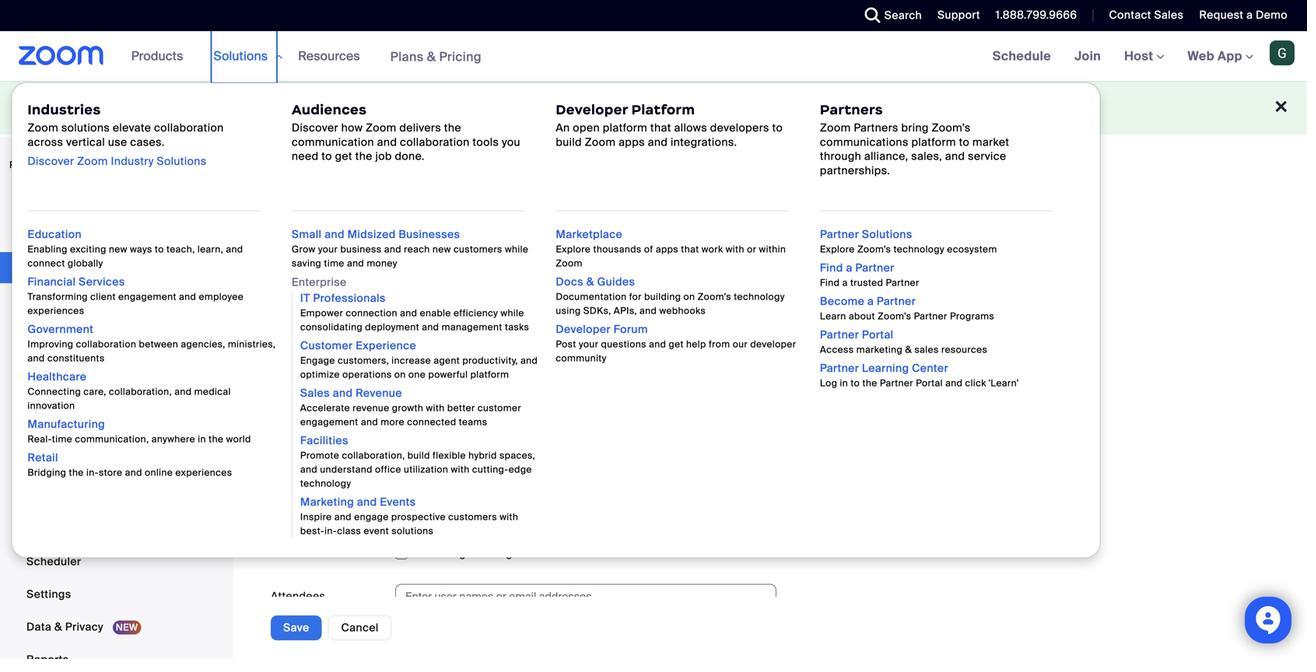Task type: locate. For each thing, give the bounding box(es) containing it.
1 horizontal spatial solutions
[[392, 525, 434, 537]]

get inside meet zoom ai companion, footer
[[449, 100, 466, 115]]

collaboration,
[[109, 386, 172, 398], [342, 450, 405, 462]]

delivers
[[400, 121, 441, 135]]

sales
[[915, 344, 939, 356]]

use
[[108, 135, 127, 149]]

new left assistant!
[[192, 100, 213, 115]]

portal down center
[[916, 377, 943, 389]]

0 vertical spatial more
[[381, 416, 405, 428]]

midsized
[[348, 227, 396, 242]]

need more time? upgrade now
[[408, 451, 581, 466]]

& right "data"
[[54, 620, 62, 634]]

with inside 'marketplace explore thousands of apps that work with or within zoom docs & guides documentation for building on zoom's technology using sdks, apis, and webhooks developer forum post your questions and get help from our developer community'
[[726, 243, 745, 255]]

phone link
[[0, 318, 229, 349]]

0 vertical spatial discover
[[292, 121, 339, 135]]

privacy
[[65, 620, 104, 634]]

get left access
[[449, 100, 466, 115]]

2 find from the top
[[820, 277, 840, 289]]

personal
[[26, 359, 73, 373], [26, 391, 73, 406]]

to
[[333, 100, 343, 115], [510, 100, 521, 115], [773, 121, 783, 135], [960, 135, 970, 149], [322, 149, 332, 164], [155, 243, 164, 255], [851, 377, 860, 389]]

0 horizontal spatial on
[[395, 369, 406, 381]]

schedule down 1.888.799.9666 at the right top of the page
[[993, 48, 1052, 64]]

get inside 'marketplace explore thousands of apps that work with or within zoom docs & guides documentation for building on zoom's technology using sdks, apis, and webhooks developer forum post your questions and get help from our developer community'
[[669, 338, 684, 350]]

new left ways
[[109, 243, 127, 255]]

to right developers on the right top
[[773, 121, 783, 135]]

productivity,
[[463, 355, 518, 367]]

developer inside developer platform an open platform that allows developers to build zoom apps and integrations.
[[556, 101, 628, 118]]

engagement down meetings link
[[118, 291, 177, 303]]

schedule for schedule meeting
[[271, 202, 344, 222]]

collaboration down pro
[[400, 135, 470, 149]]

technology up marketing
[[300, 478, 351, 490]]

& left sales
[[906, 344, 913, 356]]

allows
[[675, 121, 708, 135]]

0 horizontal spatial discover
[[28, 154, 74, 169]]

audiences discover how zoom delivers the communication and collaboration tools you need to get the job done.
[[292, 101, 521, 164]]

1 ai from the left
[[83, 100, 94, 115]]

1 vertical spatial schedule
[[271, 202, 344, 222]]

resources
[[942, 344, 988, 356]]

solutions inside small and midsized businesses grow your business and reach new customers while saving time and money enterprise it professionals empower connection and enable efficiency while consolidating deployment and management tasks customer experience engage customers, increase agent productivity, and optimize operations on one powerful platform sales and revenue accelerate revenue growth with better customer engagement and more connected teams facilities promote collaboration, build flexible hybrid spaces, and understand office utilization with cutting-edge technology marketing and events inspire and engage prospective customers with best-in-class event solutions
[[392, 525, 434, 537]]

discover inside audiences discover how zoom delivers the communication and collaboration tools you need to get the job done.
[[292, 121, 339, 135]]

0 horizontal spatial new
[[109, 243, 127, 255]]

your
[[166, 100, 189, 115], [318, 243, 338, 255], [579, 338, 599, 350]]

1 developer from the top
[[556, 101, 628, 118]]

0 horizontal spatial time
[[52, 433, 72, 445]]

marketplace explore thousands of apps that work with or within zoom docs & guides documentation for building on zoom's technology using sdks, apis, and webhooks developer forum post your questions and get help from our developer community
[[556, 227, 797, 364]]

zoom's up 'webhooks'
[[698, 291, 732, 303]]

technology down the or
[[734, 291, 785, 303]]

need
[[292, 149, 319, 164]]

1 vertical spatial customers
[[449, 511, 497, 523]]

partners up alliance, on the top right
[[854, 121, 899, 135]]

1 horizontal spatial technology
[[734, 291, 785, 303]]

meeting
[[347, 202, 411, 222]]

1 horizontal spatial experiences
[[175, 467, 232, 479]]

2 vertical spatial technology
[[300, 478, 351, 490]]

collaboration up contacts
[[76, 338, 136, 350]]

solutions inside dropdown button
[[214, 48, 268, 64]]

financial
[[28, 275, 76, 289]]

1 personal from the top
[[26, 359, 73, 373]]

build down companion on the left top of page
[[556, 135, 582, 149]]

0 vertical spatial upgrade
[[284, 100, 330, 115]]

learn,
[[198, 243, 223, 255]]

healthcare
[[28, 370, 87, 384]]

upgrade
[[284, 100, 330, 115], [509, 451, 555, 466]]

collaboration, inside education enabling exciting new ways to teach, learn, and connect globally financial services transforming client engagement and employee experiences government improving collaboration between agencies, ministries, and constituents healthcare connecting care, collaboration, and medical innovation manufacturing real-time communication, anywhere in the world retail bridging the in-store and online experiences
[[109, 386, 172, 398]]

0 horizontal spatial in
[[198, 433, 206, 445]]

1 vertical spatial in
[[198, 433, 206, 445]]

portal up marketing
[[863, 328, 894, 342]]

products button
[[131, 31, 190, 81]]

partner solutions link
[[820, 227, 913, 242]]

1 explore from the left
[[556, 243, 591, 255]]

time
[[271, 503, 297, 517]]

products
[[131, 48, 183, 64]]

zoom's down partner solutions link
[[858, 243, 892, 255]]

discover inside industries zoom solutions elevate collaboration across vertical use cases. discover zoom industry solutions
[[28, 154, 74, 169]]

learning
[[863, 361, 910, 376]]

zoom's inside partners zoom partners bring zoom's communications platform to market through alliance, sales, and service partnerships.
[[932, 121, 971, 135]]

zoom's inside 'marketplace explore thousands of apps that work with or within zoom docs & guides documentation for building on zoom's technology using sdks, apis, and webhooks developer forum post your questions and get help from our developer community'
[[698, 291, 732, 303]]

1 horizontal spatial schedule
[[993, 48, 1052, 64]]

find a partner link
[[820, 261, 895, 275]]

1 vertical spatial time
[[52, 433, 72, 445]]

time up enterprise
[[324, 257, 345, 269]]

meetings link
[[0, 252, 229, 283]]

2 ai from the left
[[216, 100, 227, 115]]

time down manufacturing
[[52, 433, 72, 445]]

get down how on the top of page
[[335, 149, 353, 164]]

get inside audiences discover how zoom delivers the communication and collaboration tools you need to get the job done.
[[335, 149, 353, 164]]

schedule inside meetings 'navigation'
[[993, 48, 1052, 64]]

0 horizontal spatial that
[[651, 121, 672, 135]]

hybrid
[[469, 450, 497, 462]]

experiences right online
[[175, 467, 232, 479]]

engagement down accelerate in the bottom left of the page
[[300, 416, 359, 428]]

2 horizontal spatial get
[[669, 338, 684, 350]]

0 vertical spatial in-
[[86, 467, 99, 479]]

partner up log
[[820, 361, 860, 376]]

0 horizontal spatial collaboration,
[[109, 386, 172, 398]]

add description button
[[395, 290, 499, 314]]

retail link
[[28, 451, 58, 465]]

solutions up assistant!
[[214, 48, 268, 64]]

the down partner learning center link
[[863, 377, 878, 389]]

upgrade left now
[[509, 451, 555, 466]]

developer up open
[[556, 101, 628, 118]]

solutions down industries
[[61, 121, 110, 135]]

utilization
[[404, 464, 449, 476]]

connecting
[[28, 386, 81, 398]]

sdks,
[[584, 305, 612, 317]]

Topic text field
[[395, 246, 777, 271]]

experiences down transforming
[[28, 305, 84, 317]]

a up become at the right top of the page
[[843, 277, 848, 289]]

0 vertical spatial get
[[449, 100, 466, 115]]

financial services link
[[28, 275, 125, 289]]

1 vertical spatial get
[[335, 149, 353, 164]]

in
[[840, 377, 849, 389], [198, 433, 206, 445]]

webinars link
[[0, 285, 229, 316]]

to right log
[[851, 377, 860, 389]]

0 vertical spatial partners
[[820, 101, 884, 118]]

and right sales,
[[946, 149, 966, 164]]

& up documentation at left
[[587, 275, 595, 289]]

0 horizontal spatial portal
[[863, 328, 894, 342]]

get left help
[[669, 338, 684, 350]]

upgrade inside meet zoom ai companion, footer
[[284, 100, 330, 115]]

partner portal link
[[820, 328, 894, 342]]

explore up find a partner link
[[820, 243, 855, 255]]

1 horizontal spatial build
[[556, 135, 582, 149]]

plans & pricing link
[[391, 48, 482, 65], [391, 48, 482, 65]]

and right the store at the bottom of page
[[125, 467, 142, 479]]

1 horizontal spatial in
[[840, 377, 849, 389]]

with down flexible
[[451, 464, 470, 476]]

solutions down cases.
[[157, 154, 207, 169]]

additional
[[631, 100, 684, 115]]

collaboration, down personal contacts link
[[109, 386, 172, 398]]

and inside meet zoom ai companion, footer
[[426, 100, 446, 115]]

2 vertical spatial your
[[579, 338, 599, 350]]

0 vertical spatial portal
[[863, 328, 894, 342]]

transforming
[[28, 291, 88, 303]]

sales up accelerate in the bottom left of the page
[[300, 386, 330, 401]]

guides
[[598, 275, 635, 289]]

1 horizontal spatial explore
[[820, 243, 855, 255]]

1 vertical spatial solutions
[[157, 154, 207, 169]]

and
[[426, 100, 446, 115], [377, 135, 397, 149], [648, 135, 668, 149], [946, 149, 966, 164], [325, 227, 345, 242], [226, 243, 243, 255], [384, 243, 402, 255], [347, 257, 364, 269], [179, 291, 196, 303], [640, 305, 657, 317], [400, 307, 418, 319], [422, 321, 439, 333], [649, 338, 667, 350], [28, 352, 45, 364], [521, 355, 538, 367], [946, 377, 963, 389], [175, 386, 192, 398], [333, 386, 353, 401], [361, 416, 378, 428], [300, 464, 318, 476], [125, 467, 142, 479], [357, 495, 377, 510], [335, 511, 352, 523]]

integrations.
[[671, 135, 738, 149]]

0 vertical spatial schedule
[[993, 48, 1052, 64]]

help
[[687, 338, 707, 350]]

0 vertical spatial collaboration,
[[109, 386, 172, 398]]

1 horizontal spatial apps
[[656, 243, 679, 255]]

ai up vertical
[[83, 100, 94, 115]]

world
[[226, 433, 251, 445]]

developer inside 'marketplace explore thousands of apps that work with or within zoom docs & guides documentation for building on zoom's technology using sdks, apis, and webhooks developer forum post your questions and get help from our developer community'
[[556, 322, 611, 337]]

& inside personal menu menu
[[54, 620, 62, 634]]

0 vertical spatial apps
[[619, 135, 645, 149]]

your right companion,
[[166, 100, 189, 115]]

grow
[[292, 243, 316, 255]]

and down business at left top
[[347, 257, 364, 269]]

1 vertical spatial that
[[681, 243, 700, 255]]

and left click
[[946, 377, 963, 389]]

1 horizontal spatial time
[[324, 257, 345, 269]]

0 vertical spatial your
[[166, 100, 189, 115]]

a up about
[[868, 294, 874, 309]]

0 horizontal spatial more
[[381, 416, 405, 428]]

personal down improving
[[26, 359, 73, 373]]

bring
[[902, 121, 929, 135]]

discover down audiences
[[292, 121, 339, 135]]

1 vertical spatial find
[[820, 277, 840, 289]]

developer
[[556, 101, 628, 118], [556, 322, 611, 337]]

one
[[380, 100, 402, 115]]

0 horizontal spatial sales
[[300, 386, 330, 401]]

with up the meeting
[[500, 511, 519, 523]]

time inside education enabling exciting new ways to teach, learn, and connect globally financial services transforming client engagement and employee experiences government improving collaboration between agencies, ministries, and constituents healthcare connecting care, collaboration, and medical innovation manufacturing real-time communication, anywhere in the world retail bridging the in-store and online experiences
[[52, 433, 72, 445]]

your inside 'marketplace explore thousands of apps that work with or within zoom docs & guides documentation for building on zoom's technology using sdks, apis, and webhooks developer forum post your questions and get help from our developer community'
[[579, 338, 599, 350]]

1 horizontal spatial in-
[[325, 525, 337, 537]]

developer platform an open platform that allows developers to build zoom apps and integrations.
[[556, 101, 783, 149]]

ways
[[130, 243, 152, 255]]

whiteboards
[[26, 424, 94, 438]]

& inside the partner solutions explore zoom's technology ecosystem find a partner find a trusted partner become a partner learn about zoom's partner programs partner portal access marketing & sales resources partner learning center log in to the partner portal and click 'learn'
[[906, 344, 913, 356]]

1 vertical spatial partners
[[854, 121, 899, 135]]

1 horizontal spatial upgrade
[[509, 451, 555, 466]]

zoom up docs
[[556, 257, 583, 269]]

0 vertical spatial solutions
[[214, 48, 268, 64]]

1 vertical spatial personal
[[26, 391, 73, 406]]

in right anywhere at the bottom left of the page
[[198, 433, 206, 445]]

1 vertical spatial developer
[[556, 322, 611, 337]]

collaboration inside industries zoom solutions elevate collaboration across vertical use cases. discover zoom industry solutions
[[154, 121, 224, 135]]

real-
[[28, 433, 52, 445]]

and down improving
[[28, 352, 45, 364]]

and inside audiences discover how zoom delivers the communication and collaboration tools you need to get the job done.
[[377, 135, 397, 149]]

upgrade up communication
[[284, 100, 330, 115]]

solutions down "prospective"
[[392, 525, 434, 537]]

0 vertical spatial in
[[840, 377, 849, 389]]

platform
[[603, 121, 648, 135], [912, 135, 957, 149], [471, 369, 509, 381]]

1 vertical spatial portal
[[916, 377, 943, 389]]

partner up sales
[[914, 310, 948, 322]]

zoom inside partners zoom partners bring zoom's communications platform to market through alliance, sales, and service partnerships.
[[820, 121, 851, 135]]

partner
[[820, 227, 860, 242], [856, 261, 895, 275], [886, 277, 920, 289], [877, 294, 916, 309], [914, 310, 948, 322], [820, 328, 860, 342], [820, 361, 860, 376], [880, 377, 914, 389]]

1 vertical spatial engagement
[[300, 416, 359, 428]]

0 vertical spatial developer
[[556, 101, 628, 118]]

marketplace link
[[556, 227, 623, 242]]

to left market
[[960, 135, 970, 149]]

and down schedule meeting
[[325, 227, 345, 242]]

build up utilization
[[408, 450, 430, 462]]

platform inside small and midsized businesses grow your business and reach new customers while saving time and money enterprise it professionals empower connection and enable efficiency while consolidating deployment and management tasks customer experience engage customers, increase agent productivity, and optimize operations on one powerful platform sales and revenue accelerate revenue growth with better customer engagement and more connected teams facilities promote collaboration, build flexible hybrid spaces, and understand office utilization with cutting-edge technology marketing and events inspire and engage prospective customers with best-in-class event solutions
[[471, 369, 509, 381]]

collaboration, up office at the bottom of the page
[[342, 450, 405, 462]]

growth
[[392, 402, 424, 414]]

2 vertical spatial get
[[669, 338, 684, 350]]

teams
[[459, 416, 488, 428]]

explore inside the partner solutions explore zoom's technology ecosystem find a partner find a trusted partner become a partner learn about zoom's partner programs partner portal access marketing & sales resources partner learning center log in to the partner portal and click 'learn'
[[820, 243, 855, 255]]

2 horizontal spatial new
[[433, 243, 451, 255]]

personal contacts link
[[0, 350, 229, 381]]

product information navigation
[[11, 31, 1101, 559]]

1 vertical spatial technology
[[734, 291, 785, 303]]

market
[[973, 135, 1010, 149]]

2 horizontal spatial collaboration
[[400, 135, 470, 149]]

0 vertical spatial that
[[651, 121, 672, 135]]

0 horizontal spatial build
[[408, 450, 430, 462]]

0 vertical spatial personal
[[26, 359, 73, 373]]

anywhere
[[152, 433, 195, 445]]

to inside education enabling exciting new ways to teach, learn, and connect globally financial services transforming client engagement and employee experiences government improving collaboration between agencies, ministries, and constituents healthcare connecting care, collaboration, and medical innovation manufacturing real-time communication, anywhere in the world retail bridging the in-store and online experiences
[[155, 243, 164, 255]]

1 horizontal spatial on
[[684, 291, 696, 303]]

1 horizontal spatial your
[[318, 243, 338, 255]]

platform right alliance, on the top right
[[912, 135, 957, 149]]

docs
[[556, 275, 584, 289]]

to inside developer platform an open platform that allows developers to build zoom apps and integrations.
[[773, 121, 783, 135]]

developer up post
[[556, 322, 611, 337]]

1 horizontal spatial ai
[[216, 100, 227, 115]]

operations
[[343, 369, 392, 381]]

1 find from the top
[[820, 261, 844, 275]]

sales inside small and midsized businesses grow your business and reach new customers while saving time and money enterprise it professionals empower connection and enable efficiency while consolidating deployment and management tasks customer experience engage customers, increase agent productivity, and optimize operations on one powerful platform sales and revenue accelerate revenue growth with better customer engagement and more connected teams facilities promote collaboration, build flexible hybrid spaces, and understand office utilization with cutting-edge technology marketing and events inspire and engage prospective customers with best-in-class event solutions
[[300, 386, 330, 401]]

zoom logo image
[[19, 46, 104, 65]]

new
[[192, 100, 213, 115], [109, 243, 127, 255], [433, 243, 451, 255]]

0 vertical spatial find
[[820, 261, 844, 275]]

1 horizontal spatial get
[[449, 100, 466, 115]]

scheduler link
[[0, 547, 229, 578]]

0 horizontal spatial explore
[[556, 243, 591, 255]]

0 horizontal spatial get
[[335, 149, 353, 164]]

platform down no
[[603, 121, 648, 135]]

with left the or
[[726, 243, 745, 255]]

zoom's right bring
[[932, 121, 971, 135]]

and down revenue
[[361, 416, 378, 428]]

that left the work
[[681, 243, 700, 255]]

0 horizontal spatial in-
[[86, 467, 99, 479]]

0 vertical spatial while
[[505, 243, 529, 255]]

0 horizontal spatial engagement
[[118, 291, 177, 303]]

zoom inside audiences discover how zoom delivers the communication and collaboration tools you need to get the job done.
[[366, 121, 397, 135]]

0 horizontal spatial schedule
[[271, 202, 344, 222]]

2 horizontal spatial platform
[[912, 135, 957, 149]]

1 horizontal spatial solutions
[[214, 48, 268, 64]]

1 vertical spatial more
[[440, 451, 467, 466]]

customers up recurring meeting
[[449, 511, 497, 523]]

solutions
[[61, 121, 110, 135], [392, 525, 434, 537]]

the right delivers
[[444, 121, 462, 135]]

0 vertical spatial engagement
[[118, 291, 177, 303]]

1.888.799.9666
[[996, 8, 1078, 22]]

in inside the partner solutions explore zoom's technology ecosystem find a partner find a trusted partner become a partner learn about zoom's partner programs partner portal access marketing & sales resources partner learning center log in to the partner portal and click 'learn'
[[840, 377, 849, 389]]

home link
[[0, 187, 229, 218]]

on left one
[[395, 369, 406, 381]]

deployment
[[365, 321, 420, 333]]

customers down 'businesses'
[[454, 243, 503, 255]]

2 horizontal spatial technology
[[894, 243, 945, 255]]

and right pro
[[426, 100, 446, 115]]

1 vertical spatial collaboration,
[[342, 450, 405, 462]]

in- inside small and midsized businesses grow your business and reach new customers while saving time and money enterprise it professionals empower connection and enable efficiency while consolidating deployment and management tasks customer experience engage customers, increase agent productivity, and optimize operations on one powerful platform sales and revenue accelerate revenue growth with better customer engagement and more connected teams facilities promote collaboration, build flexible hybrid spaces, and understand office utilization with cutting-edge technology marketing and events inspire and engage prospective customers with best-in-class event solutions
[[325, 525, 337, 537]]

that inside 'marketplace explore thousands of apps that work with or within zoom docs & guides documentation for building on zoom's technology using sdks, apis, and webhooks developer forum post your questions and get help from our developer community'
[[681, 243, 700, 255]]

description
[[437, 295, 499, 309]]

zoom down 'one'
[[366, 121, 397, 135]]

spaces,
[[500, 450, 536, 462]]

1 vertical spatial build
[[408, 450, 430, 462]]

click
[[966, 377, 987, 389]]

2 explore from the left
[[820, 243, 855, 255]]

alliance,
[[865, 149, 909, 164]]

partnerships.
[[820, 163, 891, 178]]

in- down inspire
[[325, 525, 337, 537]]

0 horizontal spatial platform
[[471, 369, 509, 381]]

2 personal from the top
[[26, 391, 73, 406]]

contact
[[1110, 8, 1152, 22]]

solutions up find a partner link
[[863, 227, 913, 242]]

platform inside partners zoom partners bring zoom's communications platform to market through alliance, sales, and service partnerships.
[[912, 135, 957, 149]]

schedule up small
[[271, 202, 344, 222]]

zone
[[300, 503, 327, 517]]

webinars
[[26, 293, 76, 308]]

and up deployment
[[400, 307, 418, 319]]

empower
[[300, 307, 343, 319]]

1 horizontal spatial that
[[681, 243, 700, 255]]

banner
[[0, 31, 1308, 559]]

1 vertical spatial on
[[395, 369, 406, 381]]

2 developer from the top
[[556, 322, 611, 337]]

1 vertical spatial discover
[[28, 154, 74, 169]]

and left employee
[[179, 291, 196, 303]]

done.
[[395, 149, 425, 164]]

on inside 'marketplace explore thousands of apps that work with or within zoom docs & guides documentation for building on zoom's technology using sdks, apis, and webhooks developer forum post your questions and get help from our developer community'
[[684, 291, 696, 303]]

zoom inside developer platform an open platform that allows developers to build zoom apps and integrations.
[[585, 135, 616, 149]]

1 vertical spatial upgrade
[[509, 451, 555, 466]]

ai left companion on the left top of page
[[524, 100, 534, 115]]

0 vertical spatial technology
[[894, 243, 945, 255]]

0 horizontal spatial upgrade
[[284, 100, 330, 115]]

0 vertical spatial solutions
[[61, 121, 110, 135]]

and down promote
[[300, 464, 318, 476]]

2 horizontal spatial your
[[579, 338, 599, 350]]

2 horizontal spatial ai
[[524, 100, 534, 115]]

with up connected on the left
[[426, 402, 445, 414]]

1 horizontal spatial collaboration,
[[342, 450, 405, 462]]

settings link
[[0, 579, 229, 610]]

that for developer
[[651, 121, 672, 135]]

1 horizontal spatial new
[[192, 100, 213, 115]]

0 horizontal spatial ai
[[83, 100, 94, 115]]

1.888.799.9666 button
[[985, 0, 1082, 31], [996, 8, 1078, 22]]

that inside developer platform an open platform that allows developers to build zoom apps and integrations.
[[651, 121, 672, 135]]

schedule meeting
[[271, 202, 411, 222]]

0 vertical spatial on
[[684, 291, 696, 303]]

2 vertical spatial solutions
[[863, 227, 913, 242]]

0 horizontal spatial solutions
[[157, 154, 207, 169]]

money
[[367, 257, 398, 269]]

on inside small and midsized businesses grow your business and reach new customers while saving time and money enterprise it professionals empower connection and enable efficiency while consolidating deployment and management tasks customer experience engage customers, increase agent productivity, and optimize operations on one powerful platform sales and revenue accelerate revenue growth with better customer engagement and more connected teams facilities promote collaboration, build flexible hybrid spaces, and understand office utilization with cutting-edge technology marketing and events inspire and engage prospective customers with best-in-class event solutions
[[395, 369, 406, 381]]

add description
[[413, 295, 499, 309]]

1 horizontal spatial engagement
[[300, 416, 359, 428]]

your inside small and midsized businesses grow your business and reach new customers while saving time and money enterprise it professionals empower connection and enable efficiency while consolidating deployment and management tasks customer experience engage customers, increase agent productivity, and optimize operations on one powerful platform sales and revenue accelerate revenue growth with better customer engagement and more connected teams facilities promote collaboration, build flexible hybrid spaces, and understand office utilization with cutting-edge technology marketing and events inspire and engage prospective customers with best-in-class event solutions
[[318, 243, 338, 255]]

1 horizontal spatial sales
[[1155, 8, 1184, 22]]

1 vertical spatial in-
[[325, 525, 337, 537]]

new down 'businesses'
[[433, 243, 451, 255]]

0 horizontal spatial solutions
[[61, 121, 110, 135]]



Task type: vqa. For each thing, say whether or not it's contained in the screenshot.


Task type: describe. For each thing, give the bounding box(es) containing it.
collaboration inside education enabling exciting new ways to teach, learn, and connect globally financial services transforming client engagement and employee experiences government improving collaboration between agencies, ministries, and constituents healthcare connecting care, collaboration, and medical innovation manufacturing real-time communication, anywhere in the world retail bridging the in-store and online experiences
[[76, 338, 136, 350]]

build inside small and midsized businesses grow your business and reach new customers while saving time and money enterprise it professionals empower connection and enable efficiency while consolidating deployment and management tasks customer experience engage customers, increase agent productivity, and optimize operations on one powerful platform sales and revenue accelerate revenue growth with better customer engagement and more connected teams facilities promote collaboration, build flexible hybrid spaces, and understand office utilization with cutting-edge technology marketing and events inspire and engage prospective customers with best-in-class event solutions
[[408, 450, 430, 462]]

1.888.799.9666 button up join
[[985, 0, 1082, 31]]

notes link
[[0, 448, 229, 480]]

new inside education enabling exciting new ways to teach, learn, and connect globally financial services transforming client engagement and employee experiences government improving collaboration between agencies, ministries, and constituents healthcare connecting care, collaboration, and medical innovation manufacturing real-time communication, anywhere in the world retail bridging the in-store and online experiences
[[109, 243, 127, 255]]

zoom right meet
[[49, 100, 80, 115]]

data
[[26, 620, 52, 634]]

resources button
[[298, 31, 367, 81]]

service
[[969, 149, 1007, 164]]

better
[[448, 402, 475, 414]]

web app button
[[1188, 48, 1254, 64]]

Persistent Chat, enter email address,Enter user names or email addresses text field
[[406, 585, 753, 608]]

whiteboards link
[[0, 416, 229, 447]]

solutions inside industries zoom solutions elevate collaboration across vertical use cases. discover zoom industry solutions
[[157, 154, 207, 169]]

to inside the partner solutions explore zoom's technology ecosystem find a partner find a trusted partner become a partner learn about zoom's partner programs partner portal access marketing & sales resources partner learning center log in to the partner portal and click 'learn'
[[851, 377, 860, 389]]

schedule link
[[981, 31, 1064, 81]]

cutting-
[[472, 464, 509, 476]]

data & privacy link
[[0, 612, 229, 643]]

search button
[[854, 0, 926, 31]]

1 vertical spatial experiences
[[175, 467, 232, 479]]

the left job
[[355, 149, 373, 164]]

to right access
[[510, 100, 521, 115]]

partner up trusted on the top of page
[[856, 261, 895, 275]]

apps inside 'marketplace explore thousands of apps that work with or within zoom docs & guides documentation for building on zoom's technology using sdks, apis, and webhooks developer forum post your questions and get help from our developer community'
[[656, 243, 679, 255]]

partner down learning at the bottom right of the page
[[880, 377, 914, 389]]

class
[[337, 525, 361, 537]]

marketing
[[857, 344, 903, 356]]

pro
[[405, 100, 423, 115]]

collaboration, inside small and midsized businesses grow your business and reach new customers while saving time and money enterprise it professionals empower connection and enable efficiency while consolidating deployment and management tasks customer experience engage customers, increase agent productivity, and optimize operations on one powerful platform sales and revenue accelerate revenue growth with better customer engagement and more connected teams facilities promote collaboration, build flexible hybrid spaces, and understand office utilization with cutting-edge technology marketing and events inspire and engage prospective customers with best-in-class event solutions
[[342, 450, 405, 462]]

and inside developer platform an open platform that allows developers to build zoom apps and integrations.
[[648, 135, 668, 149]]

apps inside developer platform an open platform that allows developers to build zoom apps and integrations.
[[619, 135, 645, 149]]

within
[[759, 243, 786, 255]]

retail
[[28, 451, 58, 465]]

1.888.799.9666 button up schedule link
[[996, 8, 1078, 22]]

and inside the partner solutions explore zoom's technology ecosystem find a partner find a trusted partner become a partner learn about zoom's partner programs partner portal access marketing & sales resources partner learning center log in to the partner portal and click 'learn'
[[946, 377, 963, 389]]

personal devices
[[26, 391, 119, 406]]

engagement inside education enabling exciting new ways to teach, learn, and connect globally financial services transforming client engagement and employee experiences government improving collaboration between agencies, ministries, and constituents healthcare connecting care, collaboration, and medical innovation manufacturing real-time communication, anywhere in the world retail bridging the in-store and online experiences
[[118, 291, 177, 303]]

discover zoom industry solutions link
[[28, 154, 207, 169]]

save button
[[271, 616, 322, 641]]

personal for personal contacts
[[26, 359, 73, 373]]

meet zoom ai companion, your new ai assistant! upgrade to zoom one pro and get access to ai companion at no additional cost.
[[19, 100, 716, 115]]

partner up find a partner link
[[820, 227, 860, 242]]

personal menu menu
[[0, 187, 229, 659]]

and right "questions"
[[649, 338, 667, 350]]

& inside 'marketplace explore thousands of apps that work with or within zoom docs & guides documentation for building on zoom's technology using sdks, apis, and webhooks developer forum post your questions and get help from our developer community'
[[587, 275, 595, 289]]

cancel
[[341, 621, 379, 635]]

more inside small and midsized businesses grow your business and reach new customers while saving time and money enterprise it professionals empower connection and enable efficiency while consolidating deployment and management tasks customer experience engage customers, increase agent productivity, and optimize operations on one powerful platform sales and revenue accelerate revenue growth with better customer engagement and more connected teams facilities promote collaboration, build flexible hybrid spaces, and understand office utilization with cutting-edge technology marketing and events inspire and engage prospective customers with best-in-class event solutions
[[381, 416, 405, 428]]

zoom up how on the top of page
[[346, 100, 377, 115]]

and left medical
[[175, 386, 192, 398]]

cancel button
[[328, 616, 392, 641]]

communication
[[292, 135, 374, 149]]

build inside developer platform an open platform that allows developers to build zoom apps and integrations.
[[556, 135, 582, 149]]

zoom down meet
[[28, 121, 58, 135]]

connection
[[346, 307, 398, 319]]

add
[[413, 295, 434, 309]]

request a demo
[[1200, 8, 1288, 22]]

1 vertical spatial while
[[501, 307, 525, 319]]

personal for personal devices
[[26, 391, 73, 406]]

profile picture image
[[1271, 40, 1295, 65]]

management
[[442, 321, 503, 333]]

the left 'world'
[[209, 433, 224, 445]]

and up accelerate in the bottom left of the page
[[333, 386, 353, 401]]

solutions inside the partner solutions explore zoom's technology ecosystem find a partner find a trusted partner become a partner learn about zoom's partner programs partner portal access marketing & sales resources partner learning center log in to the partner portal and click 'learn'
[[863, 227, 913, 242]]

accelerate
[[300, 402, 350, 414]]

teach,
[[167, 243, 195, 255]]

the right bridging
[[69, 467, 84, 479]]

that for marketplace
[[681, 243, 700, 255]]

small and midsized businesses grow your business and reach new customers while saving time and money enterprise it professionals empower connection and enable efficiency while consolidating deployment and management tasks customer experience engage customers, increase agent productivity, and optimize operations on one powerful platform sales and revenue accelerate revenue growth with better customer engagement and more connected teams facilities promote collaboration, build flexible hybrid spaces, and understand office utilization with cutting-edge technology marketing and events inspire and engage prospective customers with best-in-class event solutions
[[292, 227, 538, 537]]

tools
[[473, 135, 499, 149]]

apis,
[[614, 305, 637, 317]]

businesses
[[399, 227, 460, 242]]

a left demo
[[1247, 8, 1254, 22]]

meetings navigation
[[981, 31, 1308, 82]]

new inside small and midsized businesses grow your business and reach new customers while saving time and money enterprise it professionals empower connection and enable efficiency while consolidating deployment and management tasks customer experience engage customers, increase agent productivity, and optimize operations on one powerful platform sales and revenue accelerate revenue growth with better customer engagement and more connected teams facilities promote collaboration, build flexible hybrid spaces, and understand office utilization with cutting-edge technology marketing and events inspire and engage prospective customers with best-in-class event solutions
[[433, 243, 451, 255]]

technology inside small and midsized businesses grow your business and reach new customers while saving time and money enterprise it professionals empower connection and enable efficiency while consolidating deployment and management tasks customer experience engage customers, increase agent productivity, and optimize operations on one powerful platform sales and revenue accelerate revenue growth with better customer engagement and more connected teams facilities promote collaboration, build flexible hybrid spaces, and understand office utilization with cutting-edge technology marketing and events inspire and engage prospective customers with best-in-class event solutions
[[300, 478, 351, 490]]

banner containing industries
[[0, 31, 1308, 559]]

a up trusted on the top of page
[[847, 261, 853, 275]]

zoom's down the become a partner link
[[878, 310, 912, 322]]

0 vertical spatial sales
[[1155, 8, 1184, 22]]

zoom inside 'marketplace explore thousands of apps that work with or within zoom docs & guides documentation for building on zoom's technology using sdks, apis, and webhooks developer forum post your questions and get help from our developer community'
[[556, 257, 583, 269]]

plans
[[391, 48, 424, 65]]

engagement inside small and midsized businesses grow your business and reach new customers while saving time and money enterprise it professionals empower connection and enable efficiency while consolidating deployment and management tasks customer experience engage customers, increase agent productivity, and optimize operations on one powerful platform sales and revenue accelerate revenue growth with better customer engagement and more connected teams facilities promote collaboration, build flexible hybrid spaces, and understand office utilization with cutting-edge technology marketing and events inspire and engage prospective customers with best-in-class event solutions
[[300, 416, 359, 428]]

and up class
[[335, 511, 352, 523]]

time inside small and midsized businesses grow your business and reach new customers while saving time and money enterprise it professionals empower connection and enable efficiency while consolidating deployment and management tasks customer experience engage customers, increase agent productivity, and optimize operations on one powerful platform sales and revenue accelerate revenue growth with better customer engagement and more connected teams facilities promote collaboration, build flexible hybrid spaces, and understand office utilization with cutting-edge technology marketing and events inspire and engage prospective customers with best-in-class event solutions
[[324, 257, 345, 269]]

how
[[341, 121, 363, 135]]

and down for at the left of page
[[640, 305, 657, 317]]

cases.
[[130, 135, 165, 149]]

marketing
[[300, 495, 354, 510]]

the inside the partner solutions explore zoom's technology ecosystem find a partner find a trusted partner become a partner learn about zoom's partner programs partner portal access marketing & sales resources partner learning center log in to the partner portal and click 'learn'
[[863, 377, 878, 389]]

enable
[[420, 307, 451, 319]]

enterprise element
[[292, 291, 541, 538]]

become
[[820, 294, 865, 309]]

in- inside education enabling exciting new ways to teach, learn, and connect globally financial services transforming client engagement and employee experiences government improving collaboration between agencies, ministries, and constituents healthcare connecting care, collaboration, and medical innovation manufacturing real-time communication, anywhere in the world retail bridging the in-store and online experiences
[[86, 467, 99, 479]]

post
[[556, 338, 577, 350]]

to up how on the top of page
[[333, 100, 343, 115]]

data & privacy
[[26, 620, 106, 634]]

and down tasks
[[521, 355, 538, 367]]

assistant!
[[230, 100, 281, 115]]

partners zoom partners bring zoom's communications platform to market through alliance, sales, and service partnerships.
[[820, 101, 1010, 178]]

solutions inside industries zoom solutions elevate collaboration across vertical use cases. discover zoom industry solutions
[[61, 121, 110, 135]]

trusted
[[851, 277, 884, 289]]

and right learn,
[[226, 243, 243, 255]]

partner up the access
[[820, 328, 860, 342]]

your inside meet zoom ai companion, footer
[[166, 100, 189, 115]]

to inside audiences discover how zoom delivers the communication and collaboration tools you need to get the job done.
[[322, 149, 332, 164]]

and down enable
[[422, 321, 439, 333]]

professionals
[[313, 291, 386, 306]]

to inside partners zoom partners bring zoom's communications platform to market through alliance, sales, and service partnerships.
[[960, 135, 970, 149]]

optimize
[[300, 369, 340, 381]]

event
[[364, 525, 389, 537]]

edge
[[509, 464, 532, 476]]

new inside meet zoom ai companion, footer
[[192, 100, 213, 115]]

ministries,
[[228, 338, 276, 350]]

you
[[502, 135, 521, 149]]

exciting
[[70, 243, 106, 255]]

notes
[[26, 457, 58, 471]]

sales and revenue link
[[300, 386, 402, 401]]

& right plans
[[427, 48, 436, 65]]

one
[[409, 369, 426, 381]]

best-
[[300, 525, 325, 537]]

in inside education enabling exciting new ways to teach, learn, and connect globally financial services transforming client engagement and employee experiences government improving collaboration between agencies, ministries, and constituents healthcare connecting care, collaboration, and medical innovation manufacturing real-time communication, anywhere in the world retail bridging the in-store and online experiences
[[198, 433, 206, 445]]

1 horizontal spatial more
[[440, 451, 467, 466]]

customer
[[478, 402, 522, 414]]

of
[[644, 243, 654, 255]]

access
[[820, 344, 854, 356]]

and up money
[[384, 243, 402, 255]]

reach
[[404, 243, 430, 255]]

online
[[145, 467, 173, 479]]

explore inside 'marketplace explore thousands of apps that work with or within zoom docs & guides documentation for building on zoom's technology using sdks, apis, and webhooks developer forum post your questions and get help from our developer community'
[[556, 243, 591, 255]]

time zone
[[271, 503, 327, 517]]

questions
[[601, 338, 647, 350]]

schedule for schedule
[[993, 48, 1052, 64]]

saving
[[292, 257, 322, 269]]

join link
[[1064, 31, 1113, 81]]

efficiency
[[454, 307, 498, 319]]

enabling
[[28, 243, 68, 255]]

webhooks
[[660, 305, 706, 317]]

recurring meeting
[[414, 547, 513, 561]]

technology inside 'marketplace explore thousands of apps that work with or within zoom docs & guides documentation for building on zoom's technology using sdks, apis, and webhooks developer forum post your questions and get help from our developer community'
[[734, 291, 785, 303]]

collaboration inside audiences discover how zoom delivers the communication and collaboration tools you need to get the job done.
[[400, 135, 470, 149]]

healthcare link
[[28, 370, 87, 384]]

plans & pricing
[[391, 48, 482, 65]]

log
[[820, 377, 838, 389]]

business
[[341, 243, 382, 255]]

events
[[380, 495, 416, 510]]

small
[[292, 227, 322, 242]]

save
[[283, 621, 309, 635]]

understand
[[320, 464, 373, 476]]

platform
[[632, 101, 696, 118]]

and inside partners zoom partners bring zoom's communications platform to market through alliance, sales, and service partnerships.
[[946, 149, 966, 164]]

partner right trusted on the top of page
[[886, 277, 920, 289]]

industry
[[111, 154, 154, 169]]

partner down trusted on the top of page
[[877, 294, 916, 309]]

agent
[[434, 355, 460, 367]]

3 ai from the left
[[524, 100, 534, 115]]

inspire
[[300, 511, 332, 523]]

personal contacts
[[26, 359, 125, 373]]

platform inside developer platform an open platform that allows developers to build zoom apps and integrations.
[[603, 121, 648, 135]]

meet zoom ai companion, footer
[[0, 81, 1308, 135]]

0 vertical spatial customers
[[454, 243, 503, 255]]

job
[[376, 149, 392, 164]]

agencies,
[[181, 338, 225, 350]]

connect
[[28, 257, 65, 269]]

and up engage
[[357, 495, 377, 510]]

programs
[[951, 310, 995, 322]]

pricing
[[439, 48, 482, 65]]

across
[[28, 135, 63, 149]]

technology inside the partner solutions explore zoom's technology ecosystem find a partner find a trusted partner become a partner learn about zoom's partner programs partner portal access marketing & sales resources partner learning center log in to the partner portal and click 'learn'
[[894, 243, 945, 255]]

for
[[630, 291, 642, 303]]

0 horizontal spatial experiences
[[28, 305, 84, 317]]

zoom down vertical
[[77, 154, 108, 169]]

documentation
[[556, 291, 627, 303]]



